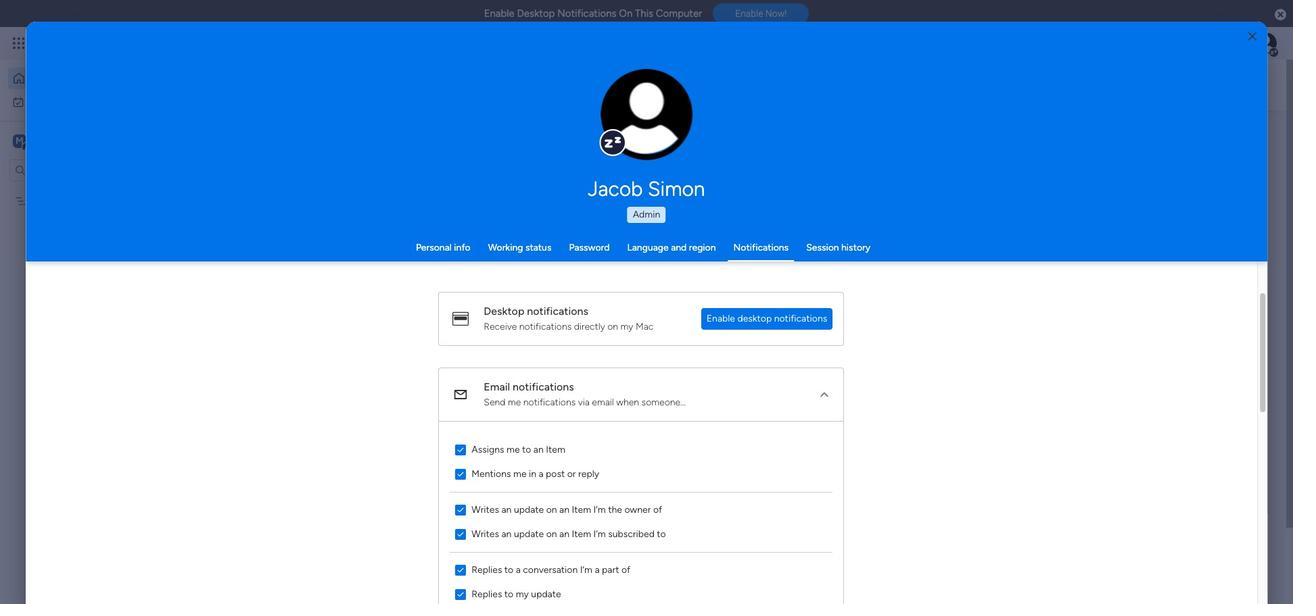 Task type: vqa. For each thing, say whether or not it's contained in the screenshot.
left monday marketplace image
no



Task type: locate. For each thing, give the bounding box(es) containing it.
replies
[[472, 564, 502, 576], [472, 589, 502, 600]]

on up writes an update on an item i'm subscribed to
[[546, 504, 557, 516]]

1 vertical spatial main
[[373, 297, 393, 308]]

0 horizontal spatial work
[[45, 96, 66, 107]]

2 vertical spatial update
[[531, 589, 561, 600]]

0 vertical spatial item
[[546, 444, 565, 455]]

item up collaborating
[[546, 444, 565, 455]]

me left in
[[513, 468, 527, 480]]

your
[[382, 463, 403, 476]]

of
[[653, 504, 662, 516], [622, 564, 631, 576]]

0 vertical spatial replies
[[472, 564, 502, 576]]

1 vertical spatial on
[[546, 504, 557, 516]]

this
[[635, 7, 653, 20]]

mac
[[636, 321, 654, 332]]

session history link
[[806, 242, 870, 254]]

0 vertical spatial me
[[508, 397, 521, 408]]

in
[[529, 468, 536, 480]]

workspace up search in workspace field
[[57, 134, 111, 147]]

1 vertical spatial my
[[32, 195, 45, 207]]

teammates
[[406, 463, 461, 476]]

and
[[671, 242, 687, 254], [464, 463, 482, 476]]

1 vertical spatial notifications
[[733, 242, 789, 254]]

someone...
[[642, 397, 686, 408]]

update down in
[[514, 504, 544, 516]]

notifications link
[[733, 242, 789, 254]]

my
[[30, 96, 43, 107], [32, 195, 45, 207]]

>
[[364, 297, 370, 308]]

notifications left directly
[[519, 321, 572, 332]]

the
[[608, 504, 622, 516]]

notifications right email
[[513, 380, 574, 393]]

select product image
[[12, 37, 26, 50]]

1 horizontal spatial workspace
[[395, 297, 441, 308]]

via
[[578, 397, 590, 408]]

1 horizontal spatial work
[[283, 297, 304, 308]]

to up replies to my update
[[505, 564, 514, 576]]

my left the "mac"
[[621, 321, 633, 332]]

receive
[[484, 321, 517, 332]]

i'm left the
[[594, 504, 606, 516]]

item
[[546, 444, 565, 455], [572, 504, 591, 516], [572, 529, 591, 540]]

working status
[[488, 242, 551, 254]]

m
[[16, 135, 24, 146]]

1 horizontal spatial my
[[621, 321, 633, 332]]

my down home on the left top of page
[[30, 96, 43, 107]]

install
[[1063, 239, 1090, 251]]

1 vertical spatial my
[[516, 589, 529, 600]]

mentions
[[472, 468, 511, 480]]

email
[[484, 380, 510, 393]]

replies to a conversation i'm a part of
[[472, 564, 631, 576]]

i'm
[[594, 504, 606, 516], [594, 529, 606, 540], [580, 564, 593, 576]]

email
[[592, 397, 614, 408]]

i'm for subscribed
[[594, 529, 606, 540]]

my inside desktop notifications receive notifications directly on my mac
[[621, 321, 633, 332]]

workspace
[[57, 134, 111, 147], [395, 297, 441, 308]]

an down mentions
[[502, 504, 512, 516]]

2 vertical spatial on
[[546, 529, 557, 540]]

main
[[31, 134, 55, 147], [373, 297, 393, 308]]

an
[[534, 444, 544, 455], [502, 504, 512, 516], [559, 504, 570, 516], [502, 529, 512, 540], [559, 529, 570, 540]]

part
[[602, 564, 619, 576]]

item up writes an update on an item i'm subscribed to
[[572, 504, 591, 516]]

0 horizontal spatial of
[[622, 564, 631, 576]]

replies to my update
[[472, 589, 561, 600]]

of right owner
[[653, 504, 662, 516]]

2 vertical spatial i'm
[[580, 564, 593, 576]]

0 vertical spatial update
[[514, 504, 544, 516]]

0 horizontal spatial and
[[464, 463, 482, 476]]

notifications left via
[[523, 397, 576, 408]]

1 vertical spatial me
[[507, 444, 520, 455]]

item down the writes an update on an item i'm the owner of
[[572, 529, 591, 540]]

i'm left subscribed
[[594, 529, 606, 540]]

on down the writes an update on an item i'm the owner of
[[546, 529, 557, 540]]

work left management
[[283, 297, 304, 308]]

work
[[45, 96, 66, 107], [283, 297, 304, 308]]

1 replies from the top
[[472, 564, 502, 576]]

work inside button
[[45, 96, 66, 107]]

0 horizontal spatial main
[[31, 134, 55, 147]]

option
[[0, 189, 172, 191]]

update
[[514, 504, 544, 516], [514, 529, 544, 540], [531, 589, 561, 600]]

0 vertical spatial writes
[[472, 504, 499, 516]]

notifications right desktop
[[774, 313, 827, 324]]

session
[[806, 242, 839, 254]]

a right in
[[539, 468, 544, 480]]

mobile
[[1112, 239, 1142, 251]]

0 vertical spatial and
[[671, 242, 687, 254]]

1 vertical spatial desktop
[[484, 305, 525, 318]]

my left 'board'
[[32, 195, 45, 207]]

0 horizontal spatial my
[[516, 589, 529, 600]]

1 vertical spatial i'm
[[594, 529, 606, 540]]

notifications left on on the top left of page
[[557, 7, 616, 20]]

enable now! button
[[713, 4, 809, 24]]

my for my work
[[30, 96, 43, 107]]

1 vertical spatial of
[[622, 564, 631, 576]]

to up collaborating
[[522, 444, 531, 455]]

on for the
[[546, 504, 557, 516]]

0 vertical spatial my
[[621, 321, 633, 332]]

0 vertical spatial desktop
[[517, 7, 555, 20]]

my inside list box
[[32, 195, 45, 207]]

0 vertical spatial of
[[653, 504, 662, 516]]

my
[[621, 321, 633, 332], [516, 589, 529, 600]]

2 horizontal spatial a
[[595, 564, 600, 576]]

on
[[608, 321, 618, 332], [546, 504, 557, 516], [546, 529, 557, 540]]

region
[[689, 242, 716, 254]]

notifications
[[557, 7, 616, 20], [733, 242, 789, 254]]

enable now!
[[735, 8, 787, 19]]

workspace selection element
[[13, 133, 113, 150]]

0 vertical spatial on
[[608, 321, 618, 332]]

2 vertical spatial me
[[513, 468, 527, 480]]

main right workspace icon
[[31, 134, 55, 147]]

notifications
[[527, 305, 589, 318], [774, 313, 827, 324], [519, 321, 572, 332], [513, 380, 574, 393], [523, 397, 576, 408]]

collaborating
[[510, 463, 573, 476]]

reply
[[578, 468, 599, 480]]

send
[[484, 397, 506, 408]]

my board list box
[[0, 187, 172, 395]]

my inside button
[[30, 96, 43, 107]]

session history
[[806, 242, 870, 254]]

0 horizontal spatial notifications
[[557, 7, 616, 20]]

my inside region
[[516, 589, 529, 600]]

my down "conversation"
[[516, 589, 529, 600]]

1 writes from the top
[[472, 504, 499, 516]]

0 vertical spatial workspace
[[57, 134, 111, 147]]

on right directly
[[608, 321, 618, 332]]

1 horizontal spatial and
[[671, 242, 687, 254]]

writes an update on an item i'm the owner of
[[472, 504, 662, 516]]

2 replies from the top
[[472, 589, 502, 600]]

a up replies to my update
[[516, 564, 521, 576]]

replies for replies to my update
[[472, 589, 502, 600]]

me right send in the left bottom of the page
[[508, 397, 521, 408]]

0 vertical spatial main
[[31, 134, 55, 147]]

me right assigns
[[507, 444, 520, 455]]

1 vertical spatial item
[[572, 504, 591, 516]]

me
[[508, 397, 521, 408], [507, 444, 520, 455], [513, 468, 527, 480]]

of right part
[[622, 564, 631, 576]]

0 horizontal spatial workspace
[[57, 134, 111, 147]]

0 horizontal spatial a
[[516, 564, 521, 576]]

conversation
[[523, 564, 578, 576]]

history
[[841, 242, 870, 254]]

invite
[[352, 463, 379, 476]]

and left region
[[671, 242, 687, 254]]

an up writes an update on an item i'm subscribed to
[[559, 504, 570, 516]]

1 vertical spatial replies
[[472, 589, 502, 600]]

owner
[[625, 504, 651, 516]]

item for subscribed
[[572, 529, 591, 540]]

2 vertical spatial item
[[572, 529, 591, 540]]

1 vertical spatial writes
[[472, 529, 499, 540]]

notifications right region
[[733, 242, 789, 254]]

and left start
[[464, 463, 482, 476]]

0 vertical spatial notifications
[[557, 7, 616, 20]]

a left part
[[595, 564, 600, 576]]

work down home on the left top of page
[[45, 96, 66, 107]]

workspace right ">"
[[395, 297, 441, 308]]

1 horizontal spatial a
[[539, 468, 544, 480]]

install our mobile app link
[[1063, 238, 1232, 253]]

0 vertical spatial my
[[30, 96, 43, 107]]

region
[[439, 422, 844, 605]]

enable for enable now!
[[735, 8, 763, 19]]

update up "conversation"
[[514, 529, 544, 540]]

enable for enable desktop notifications on this computer
[[484, 7, 515, 20]]

1 vertical spatial workspace
[[395, 297, 441, 308]]

i'm left part
[[580, 564, 593, 576]]

0 vertical spatial i'm
[[594, 504, 606, 516]]

2 writes from the top
[[472, 529, 499, 540]]

close image
[[1248, 31, 1256, 42]]

writes
[[472, 504, 499, 516], [472, 529, 499, 540]]

desktop
[[738, 313, 772, 324]]

1 vertical spatial update
[[514, 529, 544, 540]]

change profile picture
[[618, 122, 676, 144]]

a
[[539, 468, 544, 480], [516, 564, 521, 576], [595, 564, 600, 576]]

now!
[[765, 8, 787, 19]]

desktop
[[517, 7, 555, 20], [484, 305, 525, 318]]

main right ">"
[[373, 297, 393, 308]]

an down the writes an update on an item i'm the owner of
[[559, 529, 570, 540]]

board
[[47, 195, 72, 207]]

work management > main workspace
[[283, 297, 441, 308]]

assigns me to an item
[[472, 444, 565, 455]]

0 vertical spatial work
[[45, 96, 66, 107]]

1 horizontal spatial main
[[373, 297, 393, 308]]

me for assigns
[[507, 444, 520, 455]]

update down "conversation"
[[531, 589, 561, 600]]



Task type: describe. For each thing, give the bounding box(es) containing it.
subscribed
[[608, 529, 655, 540]]

to right subscribed
[[657, 529, 666, 540]]

info
[[454, 242, 470, 254]]

simon
[[648, 177, 705, 202]]

work management > main workspace link
[[260, 164, 450, 316]]

enable desktop notifications button
[[701, 308, 833, 330]]

invite your teammates and start collaborating
[[352, 463, 573, 476]]

password link
[[569, 242, 610, 254]]

management
[[306, 297, 362, 308]]

enable desktop notifications
[[707, 313, 827, 324]]

my for my board
[[32, 195, 45, 207]]

language and region
[[627, 242, 716, 254]]

personal info
[[416, 242, 470, 254]]

writes an update on an item i'm subscribed to
[[472, 529, 666, 540]]

status
[[525, 242, 551, 254]]

update for writes an update on an item i'm subscribed to
[[514, 529, 544, 540]]

jacob simon image
[[1255, 32, 1277, 54]]

working status link
[[488, 242, 551, 254]]

an up collaborating
[[534, 444, 544, 455]]

change profile picture button
[[601, 69, 693, 161]]

mentions me in a post or reply
[[472, 468, 599, 480]]

password
[[569, 242, 610, 254]]

my work button
[[8, 91, 145, 113]]

to down replies to a conversation i'm a part of
[[505, 589, 514, 600]]

1 vertical spatial and
[[464, 463, 482, 476]]

main workspace
[[31, 134, 111, 147]]

replies for replies to a conversation i'm a part of
[[472, 564, 502, 576]]

enable desktop notifications on this computer
[[484, 7, 702, 20]]

language
[[627, 242, 669, 254]]

picture
[[633, 134, 661, 144]]

home
[[31, 72, 57, 84]]

writes for writes an update on an item i'm the owner of
[[472, 504, 499, 516]]

Search in workspace field
[[28, 162, 113, 178]]

jacob
[[588, 177, 643, 202]]

language and region link
[[627, 242, 716, 254]]

update for writes an update on an item i'm the owner of
[[514, 504, 544, 516]]

notifications inside 'button'
[[774, 313, 827, 324]]

i'm for the
[[594, 504, 606, 516]]

personal
[[416, 242, 452, 254]]

profile
[[651, 122, 676, 132]]

on
[[619, 7, 633, 20]]

assigns
[[472, 444, 504, 455]]

1 horizontal spatial notifications
[[733, 242, 789, 254]]

desktop notifications receive notifications directly on my mac
[[484, 305, 654, 332]]

enable for enable desktop notifications
[[707, 313, 735, 324]]

dapulse close image
[[1275, 8, 1286, 22]]

personal info link
[[416, 242, 470, 254]]

my work
[[30, 96, 66, 107]]

email notifications send me notifications via email when someone...
[[484, 380, 686, 408]]

working
[[488, 242, 523, 254]]

jacob simon
[[588, 177, 705, 202]]

app
[[1145, 239, 1164, 251]]

writes for writes an update on an item i'm subscribed to
[[472, 529, 499, 540]]

jacob simon button
[[461, 177, 832, 202]]

home button
[[8, 68, 145, 89]]

post
[[546, 468, 565, 480]]

my board
[[32, 195, 72, 207]]

notifications up directly
[[527, 305, 589, 318]]

on inside desktop notifications receive notifications directly on my mac
[[608, 321, 618, 332]]

desktop inside desktop notifications receive notifications directly on my mac
[[484, 305, 525, 318]]

region containing assigns me to an item
[[439, 422, 844, 605]]

admin
[[633, 209, 660, 220]]

or
[[567, 468, 576, 480]]

computer
[[656, 7, 702, 20]]

1 horizontal spatial of
[[653, 504, 662, 516]]

me for mentions
[[513, 468, 527, 480]]

1 vertical spatial work
[[283, 297, 304, 308]]

install our mobile app
[[1063, 239, 1164, 251]]

an up replies to a conversation i'm a part of
[[502, 529, 512, 540]]

on for subscribed
[[546, 529, 557, 540]]

when
[[616, 397, 639, 408]]

workspace image
[[13, 134, 26, 148]]

main inside workspace selection element
[[31, 134, 55, 147]]

item for the
[[572, 504, 591, 516]]

me inside email notifications send me notifications via email when someone...
[[508, 397, 521, 408]]

our
[[1092, 239, 1109, 251]]

directly
[[574, 321, 605, 332]]

start
[[484, 463, 507, 476]]

change
[[618, 122, 649, 132]]



